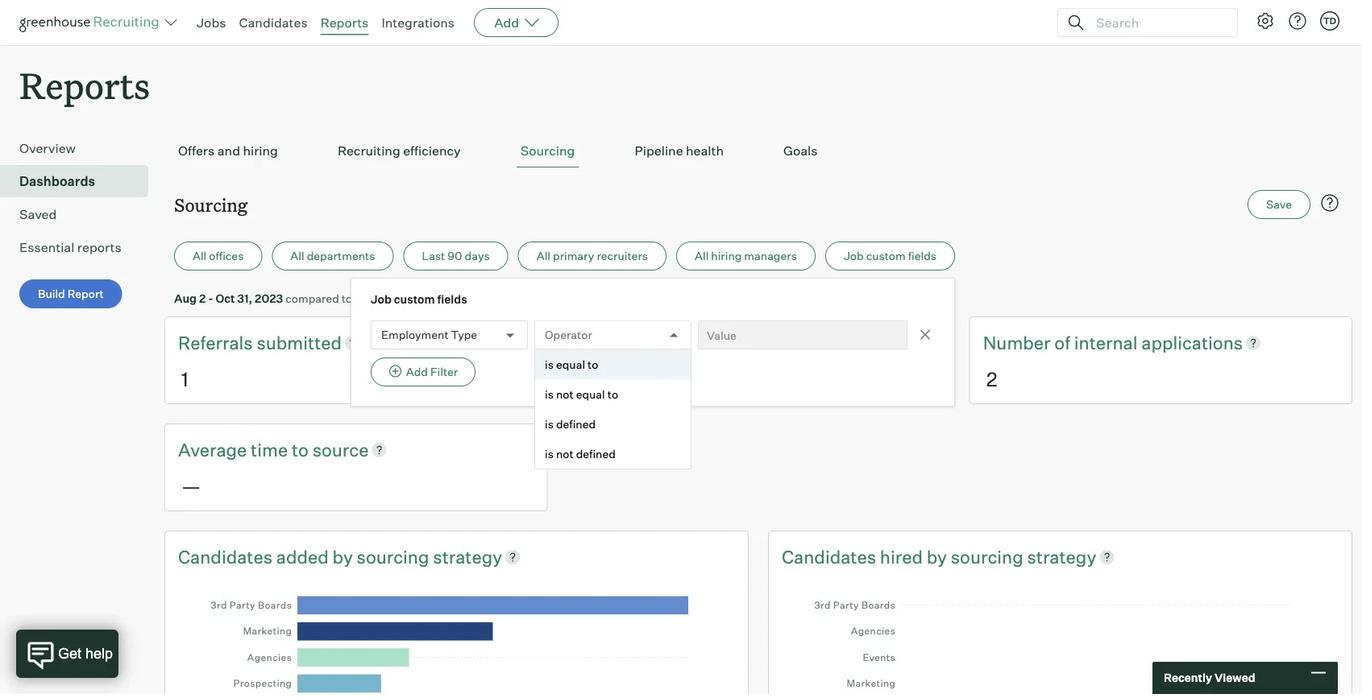 Task type: locate. For each thing, give the bounding box(es) containing it.
2 by from the left
[[927, 546, 947, 568]]

2 not from the top
[[556, 447, 574, 461]]

job inside job custom fields button
[[844, 249, 864, 263]]

0 horizontal spatial hiring
[[243, 143, 278, 159]]

to right "3"
[[608, 388, 618, 402]]

0 horizontal spatial -
[[208, 292, 213, 306]]

applications link
[[1142, 331, 1243, 356]]

sourcing link
[[357, 545, 433, 570], [951, 545, 1027, 570]]

0 vertical spatial reports
[[321, 15, 369, 31]]

is down operator
[[545, 358, 554, 372]]

all inside button
[[695, 249, 709, 263]]

1 aug from the left
[[174, 292, 197, 306]]

0 vertical spatial job custom fields
[[844, 249, 937, 263]]

1 vertical spatial hiring
[[711, 249, 742, 263]]

job custom fields
[[844, 249, 937, 263], [371, 293, 467, 307]]

1
[[181, 367, 188, 391]]

not for defined
[[556, 447, 574, 461]]

1 all from the left
[[193, 249, 207, 263]]

job
[[844, 249, 864, 263], [371, 293, 392, 307]]

candidates down —
[[178, 546, 273, 568]]

0 horizontal spatial aug
[[174, 292, 197, 306]]

essential
[[19, 240, 74, 256]]

add inside button
[[406, 365, 428, 379]]

strategy link for candidates hired by sourcing
[[1027, 545, 1097, 570]]

1 vertical spatial add
[[406, 365, 428, 379]]

to left may
[[342, 292, 352, 306]]

candidates for candidates hired by sourcing
[[782, 546, 876, 568]]

aug left oct
[[174, 292, 197, 306]]

aug left 1,
[[398, 292, 421, 306]]

1 strategy link from the left
[[433, 545, 502, 570]]

sourcing link for candidates hired by sourcing
[[951, 545, 1027, 570]]

1 - from the left
[[208, 292, 213, 306]]

1 horizontal spatial aug
[[398, 292, 421, 306]]

2 down number
[[986, 367, 998, 391]]

2 left oct
[[199, 292, 206, 306]]

0 horizontal spatial sourcing
[[174, 193, 248, 217]]

strategy
[[433, 546, 502, 568], [1027, 546, 1097, 568]]

0 horizontal spatial 2023
[[255, 292, 283, 306]]

1 horizontal spatial job custom fields
[[844, 249, 937, 263]]

2
[[199, 292, 206, 306], [986, 367, 998, 391]]

equal down is equal to
[[576, 388, 605, 402]]

- right 4
[[391, 292, 396, 306]]

all primary recruiters button
[[518, 242, 667, 271]]

3
[[584, 367, 596, 391]]

1 not from the top
[[556, 388, 574, 402]]

pipeline
[[635, 143, 683, 159]]

0 horizontal spatial xychart image
[[201, 585, 713, 695]]

job custom fields inside job custom fields button
[[844, 249, 937, 263]]

1 sourcing from the left
[[357, 546, 429, 568]]

offers and hiring button
[[174, 135, 282, 168]]

1 horizontal spatial added
[[668, 332, 721, 354]]

candidates link
[[239, 15, 308, 31], [178, 545, 276, 570], [782, 545, 880, 570]]

1 vertical spatial added
[[276, 546, 329, 568]]

1 horizontal spatial by
[[927, 546, 947, 568]]

1 horizontal spatial strategy link
[[1027, 545, 1097, 570]]

number link
[[983, 331, 1055, 356]]

number
[[983, 332, 1051, 354]]

0 horizontal spatial by
[[333, 546, 353, 568]]

departments
[[307, 249, 375, 263]]

recruiting efficiency button
[[334, 135, 465, 168]]

defined
[[556, 417, 596, 431], [576, 447, 616, 461]]

is for is defined
[[545, 417, 554, 431]]

1 vertical spatial fields
[[437, 293, 467, 307]]

add button
[[474, 8, 559, 37]]

2 by link from the left
[[927, 545, 951, 570]]

1 sourcing link from the left
[[357, 545, 433, 570]]

sourcing
[[521, 143, 575, 159], [174, 193, 248, 217]]

by link
[[333, 545, 357, 570], [927, 545, 951, 570]]

2 - from the left
[[391, 292, 396, 306]]

all for all offices
[[193, 249, 207, 263]]

- left oct
[[208, 292, 213, 306]]

1 is from the top
[[545, 358, 554, 372]]

faq image
[[1320, 194, 1340, 213]]

0 vertical spatial 2
[[199, 292, 206, 306]]

aug 2 - oct 31, 2023 compared to may 4 - aug 1, 2023
[[174, 292, 462, 306]]

0 vertical spatial added link
[[668, 331, 721, 356]]

sourcing inside button
[[521, 143, 575, 159]]

recently viewed
[[1164, 672, 1256, 686]]

0 horizontal spatial by link
[[333, 545, 357, 570]]

2 is from the top
[[545, 388, 554, 402]]

3 all from the left
[[537, 249, 551, 263]]

greenhouse recruiting image
[[19, 13, 164, 32]]

time
[[251, 439, 288, 461]]

0 vertical spatial job
[[844, 249, 864, 263]]

candidates for candidates
[[239, 15, 308, 31]]

candidates left "hired"
[[782, 546, 876, 568]]

1 horizontal spatial hiring
[[711, 249, 742, 263]]

2023 right 1,
[[434, 292, 462, 306]]

hiring left managers
[[711, 249, 742, 263]]

custom
[[866, 249, 906, 263], [394, 293, 435, 307]]

jobs
[[197, 15, 226, 31]]

offers
[[178, 143, 215, 159]]

add
[[494, 15, 519, 31], [406, 365, 428, 379]]

by
[[333, 546, 353, 568], [927, 546, 947, 568]]

not down is defined
[[556, 447, 574, 461]]

2 strategy from the left
[[1027, 546, 1097, 568]]

recruiting
[[338, 143, 400, 159]]

is
[[545, 358, 554, 372], [545, 388, 554, 402], [545, 417, 554, 431], [545, 447, 554, 461]]

xychart image for candidates hired by sourcing
[[805, 585, 1316, 695]]

1 by link from the left
[[333, 545, 357, 570]]

defined up is not defined
[[556, 417, 596, 431]]

candidates right jobs
[[239, 15, 308, 31]]

2023 right the 31,
[[255, 292, 283, 306]]

all left managers
[[695, 249, 709, 263]]

0 horizontal spatial sourcing
[[357, 546, 429, 568]]

all left departments
[[291, 249, 304, 263]]

1 horizontal spatial fields
[[908, 249, 937, 263]]

integrations link
[[382, 15, 455, 31]]

saved link
[[19, 205, 142, 224]]

0 horizontal spatial strategy link
[[433, 545, 502, 570]]

added
[[668, 332, 721, 354], [276, 546, 329, 568]]

overview link
[[19, 139, 142, 158]]

1 vertical spatial added link
[[276, 545, 333, 570]]

offices
[[209, 249, 244, 263]]

1 vertical spatial custom
[[394, 293, 435, 307]]

all departments
[[291, 249, 375, 263]]

1 horizontal spatial added link
[[668, 331, 721, 356]]

0 horizontal spatial added link
[[276, 545, 333, 570]]

1 vertical spatial equal
[[576, 388, 605, 402]]

applications
[[1142, 332, 1243, 354]]

0 horizontal spatial add
[[406, 365, 428, 379]]

0 vertical spatial hiring
[[243, 143, 278, 159]]

is up is not defined
[[545, 417, 554, 431]]

referrals link
[[178, 331, 257, 356]]

1 horizontal spatial sourcing
[[951, 546, 1024, 568]]

to up "is not equal to"
[[588, 358, 598, 372]]

2 all from the left
[[291, 249, 304, 263]]

0 vertical spatial added
[[668, 332, 721, 354]]

1 horizontal spatial strategy
[[1027, 546, 1097, 568]]

1 horizontal spatial sourcing
[[521, 143, 575, 159]]

to
[[342, 292, 352, 306], [588, 358, 598, 372], [608, 388, 618, 402], [292, 439, 309, 461]]

and
[[217, 143, 240, 159]]

job custom fields button
[[825, 242, 955, 271]]

4 is from the top
[[545, 447, 554, 461]]

average link
[[178, 438, 251, 463]]

reports down greenhouse recruiting image
[[19, 61, 150, 109]]

0 vertical spatial custom
[[866, 249, 906, 263]]

3 is from the top
[[545, 417, 554, 431]]

reports left integrations link
[[321, 15, 369, 31]]

1 horizontal spatial by link
[[927, 545, 951, 570]]

hiring right and
[[243, 143, 278, 159]]

1,
[[423, 292, 431, 306]]

2 aug from the left
[[398, 292, 421, 306]]

0 horizontal spatial sourcing link
[[357, 545, 433, 570]]

0 vertical spatial add
[[494, 15, 519, 31]]

2 sourcing from the left
[[951, 546, 1024, 568]]

dashboards
[[19, 173, 95, 190]]

0 horizontal spatial reports
[[19, 61, 150, 109]]

candidates hired by sourcing
[[782, 546, 1027, 568]]

candidates
[[239, 15, 308, 31], [178, 546, 273, 568], [782, 546, 876, 568]]

1 horizontal spatial -
[[391, 292, 396, 306]]

1 vertical spatial job custom fields
[[371, 293, 467, 307]]

2 sourcing link from the left
[[951, 545, 1027, 570]]

1 horizontal spatial reports
[[321, 15, 369, 31]]

primary
[[553, 249, 594, 263]]

0 vertical spatial fields
[[908, 249, 937, 263]]

build report
[[38, 287, 104, 301]]

1 vertical spatial job
[[371, 293, 392, 307]]

1 strategy from the left
[[433, 546, 502, 568]]

0 horizontal spatial strategy
[[433, 546, 502, 568]]

source link
[[312, 438, 369, 463]]

0 vertical spatial defined
[[556, 417, 596, 431]]

1 horizontal spatial job
[[844, 249, 864, 263]]

employment type
[[381, 328, 477, 342]]

0 horizontal spatial fields
[[437, 293, 467, 307]]

by for added
[[333, 546, 353, 568]]

add for add filter
[[406, 365, 428, 379]]

1 xychart image from the left
[[201, 585, 713, 695]]

not left "3"
[[556, 388, 574, 402]]

strategy link
[[433, 545, 502, 570], [1027, 545, 1097, 570]]

1 horizontal spatial xychart image
[[805, 585, 1316, 695]]

0 vertical spatial not
[[556, 388, 574, 402]]

0 vertical spatial sourcing
[[521, 143, 575, 159]]

build
[[38, 287, 65, 301]]

by link for added
[[333, 545, 357, 570]]

4 all from the left
[[695, 249, 709, 263]]

goals
[[784, 143, 818, 159]]

2 xychart image from the left
[[805, 585, 1316, 695]]

equal down operator
[[556, 358, 585, 372]]

not for equal
[[556, 388, 574, 402]]

1 2023 from the left
[[255, 292, 283, 306]]

1 vertical spatial not
[[556, 447, 574, 461]]

is down is defined
[[545, 447, 554, 461]]

0 horizontal spatial job
[[371, 293, 392, 307]]

1 horizontal spatial 2
[[986, 367, 998, 391]]

sourcing link for candidates added by sourcing
[[357, 545, 433, 570]]

1 horizontal spatial add
[[494, 15, 519, 31]]

defined down is defined
[[576, 447, 616, 461]]

2023
[[255, 292, 283, 306], [434, 292, 462, 306]]

strategy for candidates added by sourcing
[[433, 546, 502, 568]]

tab list
[[174, 135, 1343, 168]]

Search text field
[[1092, 11, 1223, 34]]

reports
[[321, 15, 369, 31], [19, 61, 150, 109]]

1 horizontal spatial 2023
[[434, 292, 462, 306]]

1 horizontal spatial sourcing link
[[951, 545, 1027, 570]]

1 horizontal spatial custom
[[866, 249, 906, 263]]

1 by from the left
[[333, 546, 353, 568]]

offers and hiring
[[178, 143, 278, 159]]

health
[[686, 143, 724, 159]]

is up is defined
[[545, 388, 554, 402]]

add inside popup button
[[494, 15, 519, 31]]

custom inside button
[[866, 249, 906, 263]]

xychart image
[[201, 585, 713, 695], [805, 585, 1316, 695]]

equal
[[556, 358, 585, 372], [576, 388, 605, 402]]

days
[[465, 249, 490, 263]]

is for is not equal to
[[545, 388, 554, 402]]

candidates link for candidates hired by sourcing
[[782, 545, 880, 570]]

all left the offices
[[193, 249, 207, 263]]

2 strategy link from the left
[[1027, 545, 1097, 570]]

prospects
[[581, 332, 668, 354]]

sourcing
[[357, 546, 429, 568], [951, 546, 1024, 568]]

1 vertical spatial sourcing
[[174, 193, 248, 217]]

td button
[[1320, 11, 1340, 31]]

all left primary
[[537, 249, 551, 263]]

added link
[[668, 331, 721, 356], [276, 545, 333, 570]]



Task type: describe. For each thing, give the bounding box(es) containing it.
all offices button
[[174, 242, 262, 271]]

to right time
[[292, 439, 309, 461]]

td button
[[1317, 8, 1343, 34]]

is equal to
[[545, 358, 598, 372]]

operator
[[545, 328, 592, 342]]

employment
[[381, 328, 449, 342]]

may
[[355, 292, 378, 306]]

90
[[448, 249, 462, 263]]

filter
[[430, 365, 458, 379]]

time link
[[251, 438, 292, 463]]

fields inside button
[[908, 249, 937, 263]]

31,
[[237, 292, 252, 306]]

prospects link
[[581, 331, 668, 356]]

0 horizontal spatial job custom fields
[[371, 293, 467, 307]]

managers
[[744, 249, 797, 263]]

report
[[67, 287, 104, 301]]

by for hired
[[927, 546, 947, 568]]

all offices
[[193, 249, 244, 263]]

of
[[1055, 332, 1071, 354]]

jobs link
[[197, 15, 226, 31]]

all hiring managers
[[695, 249, 797, 263]]

add filter
[[406, 365, 458, 379]]

last
[[422, 249, 445, 263]]

is not equal to
[[545, 388, 618, 402]]

dashboards link
[[19, 172, 142, 191]]

1 vertical spatial 2
[[986, 367, 998, 391]]

oct
[[216, 292, 235, 306]]

candidates added by sourcing
[[178, 546, 433, 568]]

average
[[178, 439, 247, 461]]

by link for hired
[[927, 545, 951, 570]]

sourcing for candidates hired by sourcing
[[951, 546, 1024, 568]]

save
[[1267, 198, 1292, 212]]

internal
[[1074, 332, 1138, 354]]

strategy link for candidates added by sourcing
[[433, 545, 502, 570]]

is for is not defined
[[545, 447, 554, 461]]

—
[[181, 474, 201, 498]]

overview
[[19, 140, 76, 157]]

all for all departments
[[291, 249, 304, 263]]

Value text field
[[698, 321, 908, 350]]

build report button
[[19, 280, 122, 309]]

referrals
[[178, 332, 257, 354]]

essential reports
[[19, 240, 121, 256]]

2 2023 from the left
[[434, 292, 462, 306]]

reports
[[77, 240, 121, 256]]

0 horizontal spatial added
[[276, 546, 329, 568]]

number of internal
[[983, 332, 1142, 354]]

hiring inside button
[[711, 249, 742, 263]]

all for all hiring managers
[[695, 249, 709, 263]]

last 90 days button
[[403, 242, 508, 271]]

is not defined
[[545, 447, 616, 461]]

viewed
[[1215, 672, 1256, 686]]

essential reports link
[[19, 238, 142, 257]]

goals button
[[780, 135, 822, 168]]

recruiters
[[597, 249, 648, 263]]

tab list containing offers and hiring
[[174, 135, 1343, 168]]

of link
[[1055, 331, 1074, 356]]

hiring inside button
[[243, 143, 278, 159]]

internal link
[[1074, 331, 1142, 356]]

recently
[[1164, 672, 1212, 686]]

0 horizontal spatial 2
[[199, 292, 206, 306]]

candidates link for candidates added by sourcing
[[178, 545, 276, 570]]

configure image
[[1256, 11, 1275, 31]]

source
[[312, 439, 369, 461]]

0 vertical spatial equal
[[556, 358, 585, 372]]

compared
[[286, 292, 339, 306]]

sourcing for candidates added by sourcing
[[357, 546, 429, 568]]

add filter button
[[371, 358, 476, 387]]

type
[[451, 328, 477, 342]]

reports link
[[321, 15, 369, 31]]

to link
[[292, 438, 312, 463]]

recruiting efficiency
[[338, 143, 461, 159]]

average time to
[[178, 439, 312, 461]]

save button
[[1248, 190, 1311, 219]]

candidates for candidates added by sourcing
[[178, 546, 273, 568]]

all primary recruiters
[[537, 249, 648, 263]]

submitted
[[257, 332, 342, 354]]

td
[[1324, 15, 1337, 26]]

strategy for candidates hired by sourcing
[[1027, 546, 1097, 568]]

saved
[[19, 207, 57, 223]]

add for add
[[494, 15, 519, 31]]

last 90 days
[[422, 249, 490, 263]]

sourcing button
[[517, 135, 579, 168]]

integrations
[[382, 15, 455, 31]]

efficiency
[[403, 143, 461, 159]]

pipeline health button
[[631, 135, 728, 168]]

xychart image for candidates added by sourcing
[[201, 585, 713, 695]]

4
[[381, 292, 388, 306]]

1 vertical spatial reports
[[19, 61, 150, 109]]

is for is equal to
[[545, 358, 554, 372]]

hired
[[880, 546, 923, 568]]

submitted link
[[257, 331, 342, 356]]

all for all primary recruiters
[[537, 249, 551, 263]]

1 vertical spatial defined
[[576, 447, 616, 461]]

all hiring managers button
[[676, 242, 816, 271]]

0 horizontal spatial custom
[[394, 293, 435, 307]]



Task type: vqa. For each thing, say whether or not it's contained in the screenshot.
Stage) in the left bottom of the page
no



